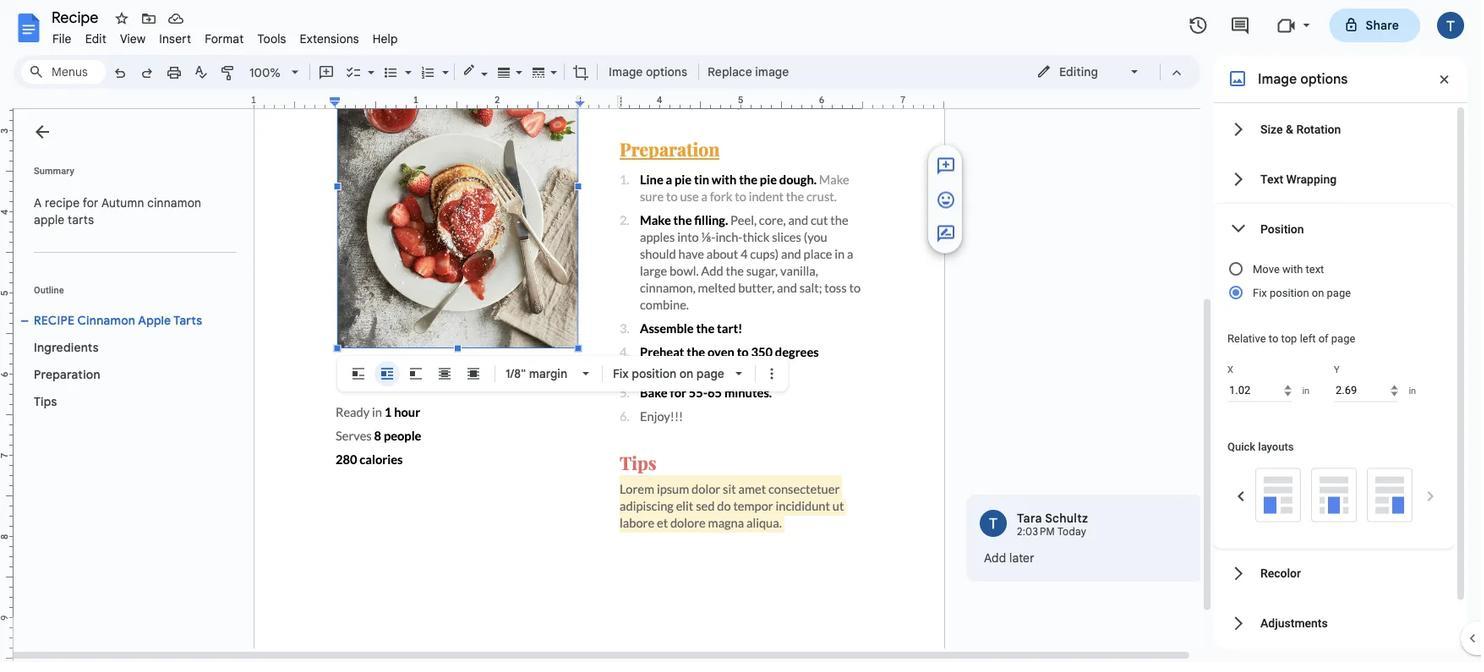 Task type: vqa. For each thing, say whether or not it's contained in the screenshot.
summary heading
yes



Task type: locate. For each thing, give the bounding box(es) containing it.
1 in from the left
[[1302, 386, 1310, 396]]

in
[[1302, 386, 1310, 396], [1409, 386, 1416, 396]]

relative to top left of page
[[1228, 332, 1356, 345]]

adjustments tab
[[1214, 598, 1454, 648]]

image options inside image options button
[[609, 64, 688, 79]]

fix position on page inside "toolbar"
[[613, 366, 725, 381]]

option group
[[346, 361, 486, 386], [1228, 468, 1441, 525]]

1 horizontal spatial on
[[1312, 286, 1324, 299]]

insert
[[159, 31, 191, 46]]

on
[[1312, 286, 1324, 299], [680, 366, 694, 381]]

1 vertical spatial fix
[[613, 366, 629, 381]]

Menus field
[[21, 60, 106, 84]]

Star checkbox
[[110, 7, 134, 30]]

1 horizontal spatial fix position on page
[[1253, 286, 1351, 299]]

1 horizontal spatial image options
[[1258, 70, 1348, 87]]

recolor tab
[[1214, 548, 1454, 598]]

main toolbar
[[105, 59, 794, 87]]

Wrap text radio
[[375, 361, 400, 386]]

1 vertical spatial on
[[680, 366, 694, 381]]

border weight image
[[495, 60, 514, 84]]

adjustments
[[1261, 616, 1328, 630]]

summary
[[34, 165, 74, 176]]

image options
[[609, 64, 688, 79], [1258, 70, 1348, 87]]

&
[[1286, 122, 1294, 136]]

replace image button
[[703, 59, 793, 85]]

image options left replace at the top of the page
[[609, 64, 688, 79]]

Fix position on page radio
[[1228, 281, 1442, 304]]

menu bar banner
[[0, 0, 1481, 662]]

1 vertical spatial size image
[[936, 224, 956, 244]]

0 vertical spatial fix position on page
[[1253, 286, 1351, 299]]

Align image to bottom and right document margins radio
[[1367, 468, 1413, 522]]

outline heading
[[14, 283, 244, 307]]

tara schultz image
[[980, 510, 1007, 537]]

text
[[1261, 172, 1284, 186]]

outline
[[34, 285, 64, 295]]

2 in from the left
[[1409, 386, 1416, 396]]

size image
[[936, 190, 956, 210], [936, 224, 956, 244]]

position inside "toolbar"
[[632, 366, 677, 381]]

1 horizontal spatial option group
[[1228, 468, 1441, 525]]

quick
[[1228, 440, 1256, 453]]

page
[[1327, 286, 1351, 299], [1332, 332, 1356, 345], [697, 366, 725, 381]]

file
[[52, 31, 72, 46]]

fix down "move"
[[1253, 286, 1267, 299]]

size
[[1261, 122, 1283, 136]]

0 horizontal spatial options
[[646, 64, 688, 79]]

to
[[1269, 332, 1279, 345]]

toolbar
[[341, 361, 785, 386]]

y
[[1334, 364, 1340, 375]]

position
[[1261, 222, 1304, 236]]

1 size image from the top
[[936, 190, 956, 210]]

0 horizontal spatial image
[[609, 64, 643, 79]]

0 horizontal spatial position
[[632, 366, 677, 381]]

tarts
[[174, 313, 202, 328]]

fix position on page option
[[613, 366, 725, 381]]

fix inside "toolbar"
[[613, 366, 629, 381]]

0 vertical spatial fix
[[1253, 286, 1267, 299]]

2 vertical spatial page
[[697, 366, 725, 381]]

tab
[[1214, 648, 1454, 662]]

menu bar containing file
[[46, 22, 405, 50]]

cinnamon
[[77, 313, 135, 328]]

recipe
[[34, 313, 75, 328]]

1 vertical spatial option group
[[1228, 468, 1441, 525]]

Horizontal distance to left of page, measured in inches. Value must be between -22 and 22 text field
[[1228, 379, 1291, 402]]

size image
[[936, 156, 956, 176]]

0 vertical spatial position
[[1270, 286, 1309, 299]]

0 horizontal spatial image options
[[609, 64, 688, 79]]

fix right margin
[[613, 366, 629, 381]]

bottom margin image
[[0, 613, 13, 662]]

size & rotation tab
[[1214, 104, 1454, 154]]

view menu item
[[113, 29, 152, 49]]

0 horizontal spatial fix position on page
[[613, 366, 725, 381]]

fix
[[1253, 286, 1267, 299], [613, 366, 629, 381]]

1 vertical spatial fix position on page
[[613, 366, 725, 381]]

toolbar containing 1/8" margin
[[341, 361, 785, 386]]

0 horizontal spatial option group
[[346, 361, 486, 386]]

text wrapping
[[1261, 172, 1337, 186]]

autumn
[[101, 195, 144, 210]]

layouts
[[1258, 440, 1294, 453]]

top
[[1281, 332, 1297, 345]]

position
[[1270, 286, 1309, 299], [632, 366, 677, 381]]

1 horizontal spatial options
[[1301, 70, 1348, 87]]

image
[[609, 64, 643, 79], [1258, 70, 1297, 87]]

position inside image options section
[[1270, 286, 1309, 299]]

1 vertical spatial position
[[632, 366, 677, 381]]

recolor
[[1261, 566, 1301, 580]]

1 horizontal spatial position
[[1270, 286, 1309, 299]]

image options button
[[601, 59, 695, 85]]

0 horizontal spatial on
[[680, 366, 694, 381]]

image options up size & rotation at right top
[[1258, 70, 1348, 87]]

cinnamon
[[147, 195, 201, 210]]

in for y
[[1409, 386, 1416, 396]]

0 vertical spatial page
[[1327, 286, 1351, 299]]

options
[[646, 64, 688, 79], [1301, 70, 1348, 87]]

menu bar
[[46, 22, 405, 50]]

options left replace at the top of the page
[[646, 64, 688, 79]]

Rename text field
[[46, 7, 108, 27]]

0 vertical spatial on
[[1312, 286, 1324, 299]]

1 horizontal spatial image
[[1258, 70, 1297, 87]]

editing button
[[1025, 59, 1152, 85]]

tara
[[1017, 511, 1042, 525]]

later
[[1010, 550, 1035, 565]]

in right vertical distance to top of page, measured in inches. value must be between -22 and 22 text field
[[1409, 386, 1416, 396]]

0 vertical spatial size image
[[936, 190, 956, 210]]

x
[[1228, 364, 1234, 375]]

2:03 pm
[[1017, 525, 1055, 538]]

share
[[1366, 18, 1399, 33]]

1 horizontal spatial in
[[1409, 386, 1416, 396]]

summary element
[[25, 186, 237, 237]]

view
[[120, 31, 146, 46]]

extensions
[[300, 31, 359, 46]]

margin
[[529, 366, 567, 381]]

toolbar inside the image options application
[[341, 361, 785, 386]]

fix position on page
[[1253, 286, 1351, 299], [613, 366, 725, 381]]

image inside section
[[1258, 70, 1297, 87]]

apple
[[138, 313, 171, 328]]

0 vertical spatial option group
[[346, 361, 486, 386]]

left margin image
[[255, 96, 340, 108]]

on inside "toolbar"
[[680, 366, 694, 381]]

edit
[[85, 31, 106, 46]]

in for x
[[1302, 386, 1310, 396]]

1 vertical spatial page
[[1332, 332, 1356, 345]]

with
[[1283, 263, 1303, 275]]

document outline element
[[14, 109, 244, 662]]

0 horizontal spatial fix
[[613, 366, 629, 381]]

image options application
[[0, 0, 1481, 662]]

image inside button
[[609, 64, 643, 79]]

Zoom field
[[243, 60, 306, 86]]

1 horizontal spatial fix
[[1253, 286, 1267, 299]]

0 horizontal spatial in
[[1302, 386, 1310, 396]]

quick layouts
[[1228, 440, 1294, 453]]

for
[[83, 195, 99, 210]]

options up rotation
[[1301, 70, 1348, 87]]

in right horizontal distance to left of page, measured in inches. value must be between -22 and 22 text field
[[1302, 386, 1310, 396]]



Task type: describe. For each thing, give the bounding box(es) containing it.
a recipe for autumn cinnamon apple tarts
[[34, 195, 204, 227]]

text
[[1306, 263, 1324, 275]]

share button
[[1330, 8, 1420, 42]]

position tab
[[1214, 204, 1454, 254]]

In front of text radio
[[461, 361, 486, 386]]

help menu item
[[366, 29, 405, 49]]

text wrapping tab
[[1214, 154, 1454, 204]]

ingredients
[[34, 340, 99, 355]]

tab inside image options section
[[1214, 648, 1454, 662]]

mode and view toolbar
[[1024, 55, 1191, 89]]

relative
[[1228, 332, 1266, 345]]

option group inside image options section
[[1228, 468, 1441, 525]]

move
[[1253, 263, 1280, 275]]

1/8"
[[506, 366, 526, 381]]

a
[[34, 195, 42, 210]]

on inside section
[[1312, 286, 1324, 299]]

menu bar inside menu bar banner
[[46, 22, 405, 50]]

tarts
[[68, 212, 94, 227]]

Move with text radio
[[1228, 257, 1442, 281]]

insert menu item
[[152, 29, 198, 49]]

fix position on page inside "fix position on page" option
[[1253, 286, 1351, 299]]

replace image
[[708, 64, 789, 79]]

right margin image
[[858, 96, 944, 108]]

Behind text radio
[[432, 361, 457, 386]]

add
[[984, 550, 1006, 565]]

of
[[1319, 332, 1329, 345]]

replace
[[708, 64, 752, 79]]

tools menu item
[[251, 29, 293, 49]]

Break text radio
[[403, 361, 429, 386]]

options inside section
[[1301, 70, 1348, 87]]

image
[[755, 64, 789, 79]]

left
[[1300, 332, 1316, 345]]

Vertical distance to top of page, measured in inches. Value must be between -22 and 22 text field
[[1334, 379, 1398, 402]]

apple
[[34, 212, 65, 227]]

In line radio
[[346, 361, 371, 386]]

help
[[373, 31, 398, 46]]

1/8" margin
[[506, 366, 567, 381]]

Align image to bottom and left document margins radio
[[1256, 468, 1301, 522]]

Zoom text field
[[245, 61, 286, 85]]

tools
[[257, 31, 286, 46]]

format menu item
[[198, 29, 251, 49]]

format
[[205, 31, 244, 46]]

editing
[[1059, 64, 1098, 79]]

tips
[[34, 394, 57, 409]]

2 size image from the top
[[936, 224, 956, 244]]

image options inside image options section
[[1258, 70, 1348, 87]]

rotation
[[1297, 122, 1341, 136]]

size & rotation
[[1261, 122, 1341, 136]]

add later
[[984, 550, 1035, 565]]

tara schultz 2:03 pm today
[[1017, 511, 1089, 538]]

schultz
[[1045, 511, 1089, 525]]

Align image to bottom document margin and center horizontally radio
[[1311, 468, 1357, 522]]

today
[[1058, 525, 1087, 538]]

extensions menu item
[[293, 29, 366, 49]]

wrapping
[[1287, 172, 1337, 186]]

one eighth inch margin option
[[506, 366, 567, 381]]

file menu item
[[46, 29, 78, 49]]

options inside button
[[646, 64, 688, 79]]

image options section
[[1214, 55, 1468, 662]]

edit menu item
[[78, 29, 113, 49]]

recipe cinnamon apple tarts
[[34, 313, 202, 328]]

recipe
[[45, 195, 80, 210]]

1
[[251, 94, 256, 106]]

page inside "toolbar"
[[697, 366, 725, 381]]

fix inside image options section
[[1253, 286, 1267, 299]]

summary heading
[[34, 164, 74, 178]]

move with text
[[1253, 263, 1324, 275]]

preparation
[[34, 367, 100, 382]]



